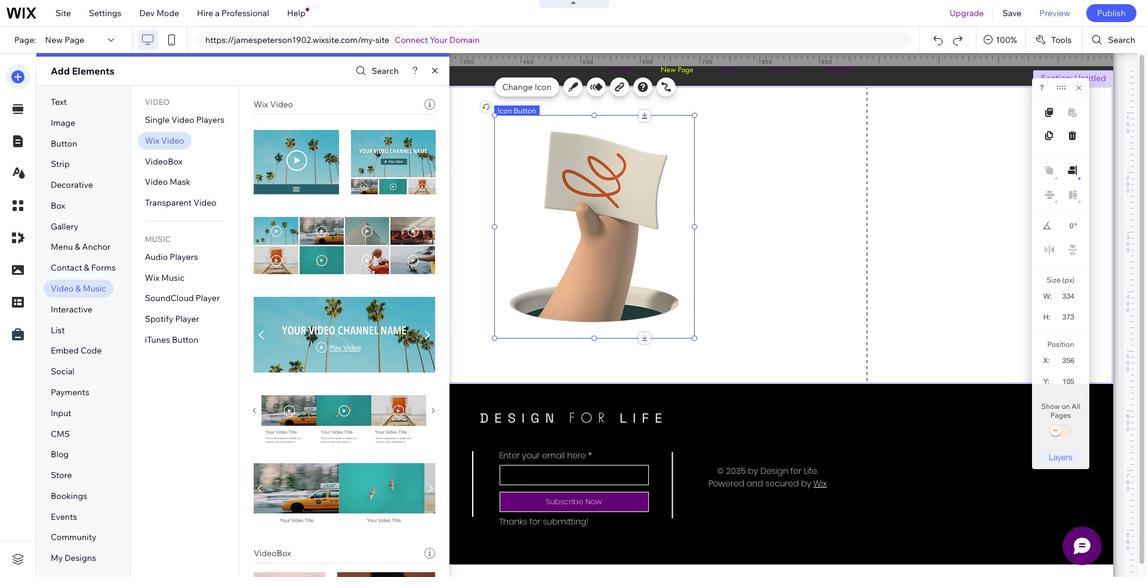 Task type: describe. For each thing, give the bounding box(es) containing it.
blog
[[51, 450, 69, 460]]

new page
[[45, 35, 84, 45]]

my
[[51, 553, 63, 564]]

2 vertical spatial wix
[[145, 273, 159, 283]]

strip
[[51, 159, 70, 170]]

700
[[702, 59, 713, 65]]

900
[[822, 59, 832, 65]]

publish button
[[1086, 4, 1137, 22]]

& for contact
[[84, 263, 89, 274]]

community
[[51, 533, 96, 543]]

°
[[1074, 222, 1077, 230]]

add
[[51, 65, 70, 77]]

itunes button
[[145, 335, 198, 346]]

mode
[[156, 8, 179, 19]]

layers button
[[1042, 451, 1080, 464]]

0 horizontal spatial icon
[[498, 106, 512, 115]]

add elements
[[51, 65, 114, 77]]

spotify
[[145, 314, 173, 325]]

soundcloud player
[[145, 293, 220, 304]]

0 vertical spatial wix video
[[254, 99, 293, 110]]

audio players
[[145, 252, 198, 263]]

input
[[51, 408, 71, 419]]

https://jamespeterson1902.wixsite.com/my-
[[205, 35, 375, 45]]

site
[[375, 35, 389, 45]]

h:
[[1043, 313, 1051, 322]]

1 vertical spatial wix video
[[145, 135, 184, 146]]

y:
[[1043, 378, 1049, 386]]

https://jamespeterson1902.wixsite.com/my-site connect your domain
[[205, 35, 480, 45]]

embed
[[51, 346, 79, 357]]

on
[[1062, 402, 1070, 411]]

save
[[1003, 8, 1022, 19]]

save button
[[994, 0, 1031, 26]]

x:
[[1043, 357, 1050, 365]]

0 vertical spatial wix
[[254, 99, 268, 110]]

payments
[[51, 387, 89, 398]]

menu
[[51, 242, 73, 253]]

designs
[[65, 553, 96, 564]]

0 horizontal spatial search button
[[353, 62, 399, 80]]

connect
[[395, 35, 428, 45]]

preview
[[1040, 8, 1070, 19]]

single
[[145, 115, 170, 125]]

1 horizontal spatial icon
[[535, 82, 551, 93]]

tools button
[[1026, 27, 1082, 53]]

untitled
[[1075, 73, 1106, 84]]

& for video
[[76, 284, 81, 294]]

gallery
[[51, 221, 78, 232]]

0 vertical spatial players
[[196, 115, 224, 125]]

menu & anchor
[[51, 242, 110, 253]]

settings
[[89, 8, 121, 19]]

spotify player
[[145, 314, 199, 325]]

w:
[[1043, 293, 1052, 301]]

800
[[762, 59, 773, 65]]

domain
[[449, 35, 480, 45]]

forms
[[91, 263, 116, 274]]

1 vertical spatial players
[[170, 252, 198, 263]]

600
[[643, 59, 653, 65]]

code
[[81, 346, 102, 357]]

new
[[45, 35, 63, 45]]

a
[[215, 8, 220, 19]]

dev
[[139, 8, 155, 19]]

tools
[[1051, 35, 1072, 45]]

video & music
[[51, 284, 106, 294]]

upgrade
[[950, 8, 984, 19]]

?
[[1040, 84, 1044, 92]]

text
[[51, 97, 67, 107]]

1 vertical spatial videobox
[[254, 549, 291, 559]]

soundcloud
[[145, 293, 194, 304]]

anchor
[[82, 242, 110, 253]]

hire
[[197, 8, 213, 19]]

change icon
[[502, 82, 551, 93]]

0 horizontal spatial videobox
[[145, 156, 182, 167]]

section: untitled
[[1041, 73, 1106, 84]]

publish
[[1097, 8, 1126, 19]]



Task type: vqa. For each thing, say whether or not it's contained in the screenshot.
the CSS
no



Task type: locate. For each thing, give the bounding box(es) containing it.
search button down 'site'
[[353, 62, 399, 80]]

search down publish button
[[1108, 35, 1135, 45]]

(px)
[[1062, 276, 1075, 285]]

icon right "change"
[[535, 82, 551, 93]]

contact
[[51, 263, 82, 274]]

1 vertical spatial music
[[161, 273, 184, 283]]

button down spotify player
[[172, 335, 198, 346]]

2 vertical spatial button
[[172, 335, 198, 346]]

search
[[1108, 35, 1135, 45], [372, 66, 399, 76]]

show on all pages
[[1041, 402, 1080, 420]]

400
[[523, 59, 534, 65]]

1 horizontal spatial videobox
[[254, 549, 291, 559]]

box
[[51, 201, 65, 211]]

help
[[287, 8, 305, 19]]

1 horizontal spatial wix video
[[254, 99, 293, 110]]

professional
[[221, 8, 269, 19]]

& down the "contact & forms" at left
[[76, 284, 81, 294]]

1 horizontal spatial button
[[172, 335, 198, 346]]

500
[[583, 59, 594, 65]]

size
[[1047, 276, 1061, 285]]

button down image
[[51, 138, 77, 149]]

0 horizontal spatial search
[[372, 66, 399, 76]]

1 vertical spatial search button
[[353, 62, 399, 80]]

0 vertical spatial search
[[1108, 35, 1135, 45]]

button for icon button
[[513, 106, 536, 115]]

transparent
[[145, 198, 192, 208]]

audio
[[145, 252, 168, 263]]

0 vertical spatial &
[[75, 242, 80, 253]]

button
[[513, 106, 536, 115], [51, 138, 77, 149], [172, 335, 198, 346]]

pages
[[1051, 411, 1071, 420]]

player for soundcloud player
[[196, 293, 220, 304]]

events
[[51, 512, 77, 523]]

& left forms
[[84, 263, 89, 274]]

icon down "change"
[[498, 106, 512, 115]]

switch
[[1049, 423, 1073, 440]]

my designs
[[51, 553, 96, 564]]

wix
[[254, 99, 268, 110], [145, 135, 159, 146], [145, 273, 159, 283]]

section:
[[1041, 73, 1073, 84]]

100% button
[[977, 27, 1026, 53]]

transparent video
[[145, 198, 216, 208]]

players
[[196, 115, 224, 125], [170, 252, 198, 263]]

your
[[430, 35, 448, 45]]

bookings
[[51, 491, 87, 502]]

contact & forms
[[51, 263, 116, 274]]

music
[[145, 235, 171, 244], [161, 273, 184, 283], [83, 284, 106, 294]]

button down change icon
[[513, 106, 536, 115]]

page
[[65, 35, 84, 45]]

video
[[145, 97, 170, 107], [270, 99, 293, 110], [171, 115, 194, 125], [161, 135, 184, 146], [145, 177, 168, 188], [194, 198, 216, 208], [51, 284, 74, 294]]

1 vertical spatial button
[[51, 138, 77, 149]]

2 horizontal spatial button
[[513, 106, 536, 115]]

video mask
[[145, 177, 190, 188]]

0 vertical spatial icon
[[535, 82, 551, 93]]

layers
[[1049, 452, 1073, 463]]

search button down publish
[[1083, 27, 1146, 53]]

0 horizontal spatial wix video
[[145, 135, 184, 146]]

& right 'menu'
[[75, 242, 80, 253]]

itunes
[[145, 335, 170, 346]]

0 vertical spatial button
[[513, 106, 536, 115]]

0 vertical spatial videobox
[[145, 156, 182, 167]]

icon
[[535, 82, 551, 93], [498, 106, 512, 115]]

1 horizontal spatial search
[[1108, 35, 1135, 45]]

image
[[51, 117, 75, 128]]

0 horizontal spatial button
[[51, 138, 77, 149]]

elements
[[72, 65, 114, 77]]

show
[[1041, 402, 1060, 411]]

player for spotify player
[[175, 314, 199, 325]]

2 vertical spatial &
[[76, 284, 81, 294]]

wix music
[[145, 273, 184, 283]]

size (px)
[[1047, 276, 1075, 285]]

interactive
[[51, 304, 92, 315]]

decorative
[[51, 180, 93, 191]]

1 vertical spatial &
[[84, 263, 89, 274]]

1 vertical spatial icon
[[498, 106, 512, 115]]

None text field
[[1055, 374, 1079, 390]]

button for itunes button
[[172, 335, 198, 346]]

list
[[51, 325, 65, 336]]

wix video
[[254, 99, 293, 110], [145, 135, 184, 146]]

2 vertical spatial music
[[83, 284, 106, 294]]

&
[[75, 242, 80, 253], [84, 263, 89, 274], [76, 284, 81, 294]]

None text field
[[1058, 218, 1074, 234], [1056, 288, 1079, 304], [1057, 309, 1079, 325], [1056, 353, 1079, 369], [1058, 218, 1074, 234], [1056, 288, 1079, 304], [1057, 309, 1079, 325], [1056, 353, 1079, 369]]

300
[[464, 59, 474, 65]]

player right soundcloud on the bottom left
[[196, 293, 220, 304]]

1 vertical spatial search
[[372, 66, 399, 76]]

0 vertical spatial music
[[145, 235, 171, 244]]

embed code
[[51, 346, 102, 357]]

& for menu
[[75, 242, 80, 253]]

store
[[51, 470, 72, 481]]

1 horizontal spatial search button
[[1083, 27, 1146, 53]]

position
[[1047, 340, 1074, 349]]

music down audio players
[[161, 273, 184, 283]]

social
[[51, 367, 74, 377]]

hire a professional
[[197, 8, 269, 19]]

0 vertical spatial player
[[196, 293, 220, 304]]

music up audio
[[145, 235, 171, 244]]

players right single at top
[[196, 115, 224, 125]]

icon button
[[498, 106, 536, 115]]

player down "soundcloud player"
[[175, 314, 199, 325]]

change
[[502, 82, 533, 93]]

all
[[1072, 402, 1080, 411]]

mask
[[170, 177, 190, 188]]

? button
[[1040, 84, 1044, 92]]

0 vertical spatial search button
[[1083, 27, 1146, 53]]

1 vertical spatial player
[[175, 314, 199, 325]]

dev mode
[[139, 8, 179, 19]]

search down 'site'
[[372, 66, 399, 76]]

1 vertical spatial wix
[[145, 135, 159, 146]]

site
[[56, 8, 71, 19]]

preview button
[[1031, 0, 1079, 26]]

music down forms
[[83, 284, 106, 294]]

cms
[[51, 429, 70, 440]]

single video players
[[145, 115, 224, 125]]

search button
[[1083, 27, 1146, 53], [353, 62, 399, 80]]

players right audio
[[170, 252, 198, 263]]



